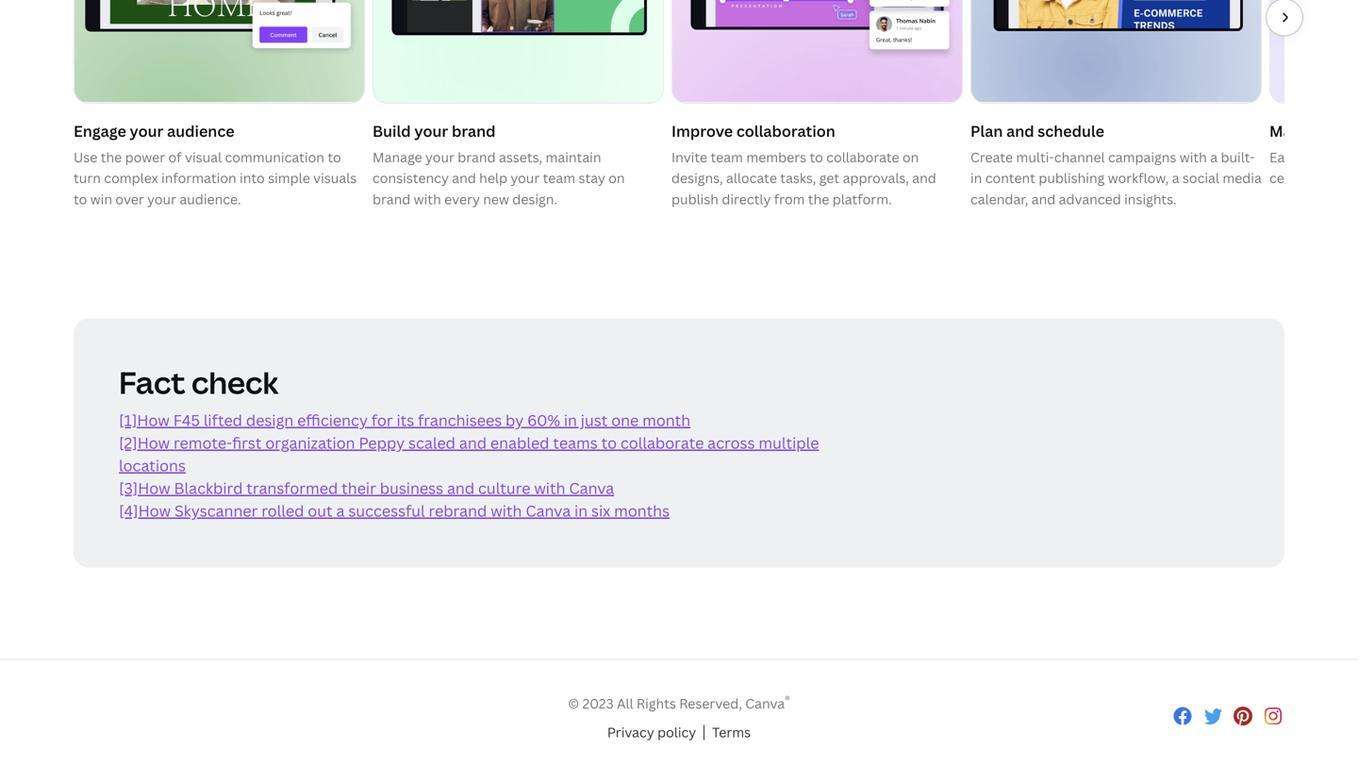 Task type: vqa. For each thing, say whether or not it's contained in the screenshot.


Task type: describe. For each thing, give the bounding box(es) containing it.
improve collaboration
[[672, 121, 836, 141]]

with inside create multi-channel campaigns with a built- in content publishing workflow, a social media calendar, and advanced insights.
[[1180, 148, 1208, 166]]

audience.
[[180, 191, 241, 209]]

check
[[192, 362, 279, 403]]

efficiency
[[297, 411, 368, 431]]

visual
[[185, 148, 222, 166]]

social
[[1183, 170, 1220, 188]]

resource manageassets image
[[1271, 0, 1359, 103]]

terms link
[[713, 722, 751, 744]]

media
[[1223, 170, 1262, 188]]

simple
[[268, 170, 310, 188]]

[1]how
[[119, 411, 170, 431]]

get
[[820, 170, 840, 188]]

to inside invite team members to collaborate on designs,  allocate tasks, get approvals, and publish directly from the platform.
[[810, 148, 824, 166]]

culture
[[478, 478, 531, 499]]

all
[[1331, 121, 1349, 141]]

insights.
[[1125, 191, 1177, 209]]

built-
[[1221, 148, 1255, 166]]

and down franchisees
[[459, 433, 487, 453]]

© 2023 all rights reserved, canva ®
[[568, 693, 791, 713]]

build
[[373, 121, 411, 141]]

privacy policy
[[608, 724, 697, 742]]

just
[[581, 411, 608, 431]]

privacy
[[608, 724, 655, 742]]

content
[[986, 170, 1036, 188]]

to up visuals at left
[[328, 148, 341, 166]]

new
[[483, 191, 509, 209]]

organization
[[266, 433, 355, 453]]

2023
[[583, 695, 614, 713]]

th
[[1353, 148, 1359, 166]]

blackbird
[[174, 478, 243, 499]]

on inside invite team members to collaborate on designs,  allocate tasks, get approvals, and publish directly from the platform.
[[903, 148, 919, 166]]

with inside manage your brand assets, maintain consistency and help your team stay on brand with every new design.
[[414, 191, 441, 209]]

assets,
[[499, 148, 543, 166]]

to left win
[[74, 191, 87, 209]]

publish
[[672, 191, 719, 209]]

your for manage
[[426, 148, 455, 166]]

and up rebrand
[[447, 478, 475, 499]]

teams
[[553, 433, 598, 453]]

1 vertical spatial in
[[564, 411, 577, 431]]

month
[[643, 411, 691, 431]]

from
[[774, 191, 805, 209]]

easily locate th
[[1270, 148, 1359, 188]]

©
[[568, 695, 580, 713]]

over
[[116, 191, 144, 209]]

your inside use the power of visual communication to turn complex information into simple visuals to win over your audience.
[[147, 191, 176, 209]]

for
[[372, 411, 393, 431]]

every
[[445, 191, 480, 209]]

win
[[90, 191, 112, 209]]

visuals
[[313, 170, 357, 188]]

lifted
[[204, 411, 243, 431]]

terms
[[713, 724, 751, 742]]

design
[[246, 411, 294, 431]]

months
[[614, 501, 670, 521]]

create multi-channel campaigns with a built- in content publishing workflow, a social media calendar, and advanced insights.
[[971, 148, 1262, 209]]

enabled
[[491, 433, 550, 453]]

consistency
[[373, 170, 449, 188]]

y
[[1352, 121, 1359, 141]]

skyscanner
[[175, 501, 258, 521]]

[2]how
[[119, 433, 170, 453]]

to inside fact check [1]how f45 lifted design efficiency for its franchisees by 60% in just one month [2]how remote-first organization peppy scaled and enabled teams to collaborate across multiple locations [3]how blackbird transformed their business and culture with canva [4]how skyscanner rolled out a successful rebrand with canva in six months
[[602, 433, 617, 453]]

[3]how
[[119, 478, 170, 499]]

out
[[308, 501, 333, 521]]

tasks,
[[781, 170, 817, 188]]

across
[[708, 433, 755, 453]]

create
[[971, 148, 1014, 166]]

a inside fact check [1]how f45 lifted design efficiency for its franchisees by 60% in just one month [2]how remote-first organization peppy scaled and enabled teams to collaborate across multiple locations [3]how blackbird transformed their business and culture with canva [4]how skyscanner rolled out a successful rebrand with canva in six months
[[336, 501, 345, 521]]

designs,
[[672, 170, 723, 188]]

manage for manage your brand assets, maintain consistency and help your team stay on brand with every new design.
[[373, 148, 422, 166]]

and inside manage your brand assets, maintain consistency and help your team stay on brand with every new design.
[[452, 170, 476, 188]]

business
[[380, 478, 444, 499]]

2 vertical spatial brand
[[373, 191, 411, 209]]

allocate
[[727, 170, 777, 188]]

canva inside © 2023 all rights reserved, canva ®
[[746, 695, 785, 713]]

members
[[747, 148, 807, 166]]

maintain
[[546, 148, 602, 166]]

by
[[506, 411, 524, 431]]

into
[[240, 170, 265, 188]]

locate
[[1310, 148, 1350, 166]]

brand for manage
[[458, 148, 496, 166]]

manage your brand assets, maintain consistency and help your team stay on brand with every new design.
[[373, 148, 625, 209]]

transformed
[[247, 478, 338, 499]]

2 vertical spatial in
[[575, 501, 588, 521]]

plan
[[971, 121, 1003, 141]]

communication
[[225, 148, 325, 166]]

advanced
[[1059, 191, 1122, 209]]

collaborate inside fact check [1]how f45 lifted design efficiency for its franchisees by 60% in just one month [2]how remote-first organization peppy scaled and enabled teams to collaborate across multiple locations [3]how blackbird transformed their business and culture with canva [4]how skyscanner rolled out a successful rebrand with canva in six months
[[621, 433, 704, 453]]

team inside invite team members to collaborate on designs,  allocate tasks, get approvals, and publish directly from the platform.
[[711, 148, 744, 166]]

resource engageyouraudience image
[[75, 0, 364, 103]]

team inside manage your brand assets, maintain consistency and help your team stay on brand with every new design.
[[543, 170, 576, 188]]

locations
[[119, 456, 186, 476]]



Task type: locate. For each thing, give the bounding box(es) containing it.
improve
[[672, 121, 733, 141]]

engage
[[74, 121, 126, 141]]

brand
[[452, 121, 496, 141], [458, 148, 496, 166], [373, 191, 411, 209]]

policy
[[658, 724, 697, 742]]

build your brand
[[373, 121, 496, 141]]

your right build
[[415, 121, 448, 141]]

with up social
[[1180, 148, 1208, 166]]

manage up consistency
[[373, 148, 422, 166]]

multiple
[[759, 433, 819, 453]]

all
[[617, 695, 634, 713]]

team up allocate
[[711, 148, 744, 166]]

0 horizontal spatial the
[[101, 148, 122, 166]]

collaboration
[[737, 121, 836, 141]]

and up multi-
[[1007, 121, 1035, 141]]

with down culture
[[491, 501, 522, 521]]

1 vertical spatial canva
[[526, 501, 571, 521]]

1 vertical spatial manage
[[373, 148, 422, 166]]

2 vertical spatial canva
[[746, 695, 785, 713]]

1 vertical spatial brand
[[458, 148, 496, 166]]

successful
[[349, 501, 425, 521]]

resource buildyourbrand image
[[374, 0, 663, 103]]

on inside manage your brand assets, maintain consistency and help your team stay on brand with every new design.
[[609, 170, 625, 188]]

[3]how blackbird transformed their business and culture with canva link
[[119, 478, 615, 499]]

schedule
[[1038, 121, 1105, 141]]

a right out in the left of the page
[[336, 501, 345, 521]]

peppy
[[359, 433, 405, 453]]

plan and schedule
[[971, 121, 1105, 141]]

1 horizontal spatial team
[[711, 148, 744, 166]]

[4]how skyscanner rolled out a successful rebrand with canva in six months link
[[119, 501, 670, 521]]

on up approvals,
[[903, 148, 919, 166]]

team
[[711, 148, 744, 166], [543, 170, 576, 188]]

0 vertical spatial manage
[[1270, 121, 1328, 141]]

1 vertical spatial the
[[809, 191, 830, 209]]

of
[[168, 148, 182, 166]]

fact check [1]how f45 lifted design efficiency for its franchisees by 60% in just one month [2]how remote-first organization peppy scaled and enabled teams to collaborate across multiple locations [3]how blackbird transformed their business and culture with canva [4]how skyscanner rolled out a successful rebrand with canva in six months
[[119, 362, 819, 521]]

0 vertical spatial the
[[101, 148, 122, 166]]

0 horizontal spatial a
[[336, 501, 345, 521]]

a left built- at the right
[[1211, 148, 1218, 166]]

1 vertical spatial collaborate
[[621, 433, 704, 453]]

and inside invite team members to collaborate on designs,  allocate tasks, get approvals, and publish directly from the platform.
[[913, 170, 937, 188]]

1 horizontal spatial the
[[809, 191, 830, 209]]

0 vertical spatial team
[[711, 148, 744, 166]]

resource planschedule image
[[972, 0, 1262, 103]]

to up get
[[810, 148, 824, 166]]

canva
[[569, 478, 615, 499], [526, 501, 571, 521], [746, 695, 785, 713]]

in up teams
[[564, 411, 577, 431]]

easily
[[1270, 148, 1307, 166]]

with right culture
[[534, 478, 566, 499]]

your for build
[[415, 121, 448, 141]]

0 horizontal spatial on
[[609, 170, 625, 188]]

to
[[328, 148, 341, 166], [810, 148, 824, 166], [74, 191, 87, 209], [602, 433, 617, 453]]

0 horizontal spatial collaborate
[[621, 433, 704, 453]]

team down maintain
[[543, 170, 576, 188]]

on right stay in the top of the page
[[609, 170, 625, 188]]

your for engage
[[130, 121, 164, 141]]

60%
[[528, 411, 560, 431]]

0 horizontal spatial team
[[543, 170, 576, 188]]

1 horizontal spatial on
[[903, 148, 919, 166]]

the inside invite team members to collaborate on designs,  allocate tasks, get approvals, and publish directly from the platform.
[[809, 191, 830, 209]]

1 horizontal spatial manage
[[1270, 121, 1328, 141]]

reserved,
[[680, 695, 743, 713]]

your down build your brand
[[426, 148, 455, 166]]

help
[[480, 170, 508, 188]]

your up power at the left
[[130, 121, 164, 141]]

collaborate down month
[[621, 433, 704, 453]]

1 vertical spatial a
[[1173, 170, 1180, 188]]

publishing
[[1039, 170, 1105, 188]]

privacy policy link
[[608, 722, 697, 744]]

platform.
[[833, 191, 892, 209]]

in left six
[[575, 501, 588, 521]]

the inside use the power of visual communication to turn complex information into simple visuals to win over your audience.
[[101, 148, 122, 166]]

channel
[[1055, 148, 1106, 166]]

and up every
[[452, 170, 476, 188]]

audience
[[167, 121, 235, 141]]

directly
[[722, 191, 771, 209]]

complex
[[104, 170, 158, 188]]

0 vertical spatial collaborate
[[827, 148, 900, 166]]

2 horizontal spatial a
[[1211, 148, 1218, 166]]

fact
[[119, 362, 185, 403]]

power
[[125, 148, 165, 166]]

turn
[[74, 170, 101, 188]]

manage
[[1270, 121, 1328, 141], [373, 148, 422, 166]]

invite team members to collaborate on designs,  allocate tasks, get approvals, and publish directly from the platform.
[[672, 148, 937, 209]]

first
[[232, 433, 262, 453]]

in inside create multi-channel campaigns with a built- in content publishing workflow, a social media calendar, and advanced insights.
[[971, 170, 983, 188]]

rolled
[[262, 501, 304, 521]]

resource improvecollaboration image
[[673, 0, 962, 103]]

scaled
[[409, 433, 456, 453]]

on
[[903, 148, 919, 166], [609, 170, 625, 188]]

brand for build
[[452, 121, 496, 141]]

0 vertical spatial brand
[[452, 121, 496, 141]]

and inside create multi-channel campaigns with a built- in content publishing workflow, a social media calendar, and advanced insights.
[[1032, 191, 1056, 209]]

with down consistency
[[414, 191, 441, 209]]

your down assets,
[[511, 170, 540, 188]]

1 vertical spatial on
[[609, 170, 625, 188]]

0 horizontal spatial manage
[[373, 148, 422, 166]]

manage for manage all y
[[1270, 121, 1328, 141]]

2 vertical spatial a
[[336, 501, 345, 521]]

franchisees
[[418, 411, 502, 431]]

canva down culture
[[526, 501, 571, 521]]

0 vertical spatial canva
[[569, 478, 615, 499]]

the right the use
[[101, 148, 122, 166]]

1 horizontal spatial collaborate
[[827, 148, 900, 166]]

approvals,
[[843, 170, 910, 188]]

invite
[[672, 148, 708, 166]]

campaigns
[[1109, 148, 1177, 166]]

remote-
[[174, 433, 232, 453]]

canva up terms
[[746, 695, 785, 713]]

the down get
[[809, 191, 830, 209]]

f45
[[173, 411, 200, 431]]

0 vertical spatial a
[[1211, 148, 1218, 166]]

six
[[592, 501, 611, 521]]

manage up easily
[[1270, 121, 1328, 141]]

collaborate
[[827, 148, 900, 166], [621, 433, 704, 453]]

®
[[785, 693, 791, 708]]

collaborate inside invite team members to collaborate on designs,  allocate tasks, get approvals, and publish directly from the platform.
[[827, 148, 900, 166]]

[4]how
[[119, 501, 171, 521]]

calendar,
[[971, 191, 1029, 209]]

a left social
[[1173, 170, 1180, 188]]

in down create
[[971, 170, 983, 188]]

canva up six
[[569, 478, 615, 499]]

0 vertical spatial on
[[903, 148, 919, 166]]

manage all y
[[1270, 121, 1359, 141]]

to down just
[[602, 433, 617, 453]]

manage inside manage your brand assets, maintain consistency and help your team stay on brand with every new design.
[[373, 148, 422, 166]]

rights
[[637, 695, 676, 713]]

rebrand
[[429, 501, 487, 521]]

[2]how remote-first organization peppy scaled and enabled teams to collaborate across multiple locations link
[[119, 433, 819, 476]]

and right approvals,
[[913, 170, 937, 188]]

1 vertical spatial team
[[543, 170, 576, 188]]

design.
[[513, 191, 558, 209]]

use
[[74, 148, 98, 166]]

use the power of visual communication to turn complex information into simple visuals to win over your audience.
[[74, 148, 357, 209]]

collaborate up approvals,
[[827, 148, 900, 166]]

and down publishing
[[1032, 191, 1056, 209]]

one
[[612, 411, 639, 431]]

your right "over"
[[147, 191, 176, 209]]

1 horizontal spatial a
[[1173, 170, 1180, 188]]

0 vertical spatial in
[[971, 170, 983, 188]]

the
[[101, 148, 122, 166], [809, 191, 830, 209]]



